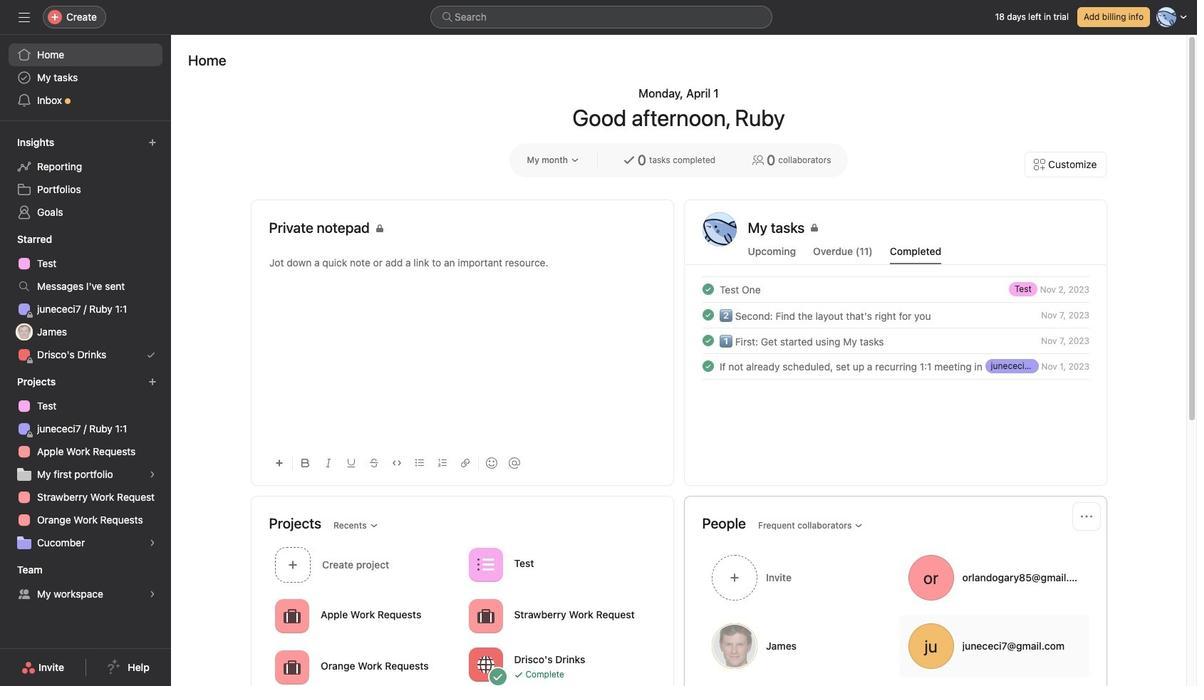 Task type: describe. For each thing, give the bounding box(es) containing it.
insert an object image
[[275, 459, 283, 468]]

see details, my workspace image
[[148, 590, 157, 599]]

completed checkbox for fourth "list item" from the top of the page
[[700, 358, 717, 375]]

insights element
[[0, 130, 171, 227]]

completed image
[[700, 281, 717, 298]]

globe image
[[477, 656, 494, 673]]

actions image
[[1081, 511, 1093, 523]]

2 completed image from the top
[[700, 332, 717, 349]]

completed checkbox for 3rd "list item" from the bottom
[[700, 307, 717, 324]]

italics image
[[324, 459, 333, 468]]

underline image
[[347, 459, 355, 468]]

4 list item from the top
[[685, 354, 1107, 379]]

global element
[[0, 35, 171, 120]]

1 list item from the top
[[685, 277, 1107, 302]]

bold image
[[301, 459, 310, 468]]



Task type: vqa. For each thing, say whether or not it's contained in the screenshot.
fourth list item from the bottom of the page's Completed checkbox
yes



Task type: locate. For each thing, give the bounding box(es) containing it.
completed checkbox for fourth "list item" from the bottom of the page
[[700, 281, 717, 298]]

hide sidebar image
[[19, 11, 30, 23]]

view profile image
[[703, 212, 737, 247]]

projects element
[[0, 369, 171, 558]]

Completed checkbox
[[700, 332, 717, 349]]

Completed checkbox
[[700, 281, 717, 298], [700, 307, 717, 324], [700, 358, 717, 375]]

code image
[[392, 459, 401, 468]]

1 vertical spatial completed checkbox
[[700, 307, 717, 324]]

list item
[[685, 277, 1107, 302], [685, 302, 1107, 328], [685, 328, 1107, 354], [685, 354, 1107, 379]]

2 list item from the top
[[685, 302, 1107, 328]]

list box
[[431, 6, 773, 29]]

see details, my first portfolio image
[[148, 471, 157, 479]]

completed image down completed icon
[[700, 332, 717, 349]]

link image
[[461, 459, 469, 468]]

0 vertical spatial completed checkbox
[[700, 281, 717, 298]]

0 vertical spatial completed image
[[700, 307, 717, 324]]

1 completed checkbox from the top
[[700, 281, 717, 298]]

1 vertical spatial completed image
[[700, 332, 717, 349]]

see details, cucomber image
[[148, 539, 157, 548]]

2 completed checkbox from the top
[[700, 307, 717, 324]]

2 vertical spatial completed checkbox
[[700, 358, 717, 375]]

completed image
[[700, 307, 717, 324], [700, 332, 717, 349], [700, 358, 717, 375]]

toolbar
[[269, 447, 656, 479]]

3 list item from the top
[[685, 328, 1107, 354]]

briefcase image
[[283, 608, 300, 625], [477, 608, 494, 625], [283, 659, 300, 676]]

1 completed image from the top
[[700, 307, 717, 324]]

completed image down completed option
[[700, 358, 717, 375]]

bulleted list image
[[415, 459, 424, 468]]

3 completed image from the top
[[700, 358, 717, 375]]

starred element
[[0, 227, 171, 369]]

list image
[[477, 556, 494, 574]]

completed image up completed option
[[700, 307, 717, 324]]

2 vertical spatial completed image
[[700, 358, 717, 375]]

teams element
[[0, 558, 171, 609]]

at mention image
[[509, 458, 520, 469]]

numbered list image
[[438, 459, 447, 468]]

emoji image
[[486, 458, 497, 469]]

strikethrough image
[[370, 459, 378, 468]]

3 completed checkbox from the top
[[700, 358, 717, 375]]

new insights image
[[148, 138, 157, 147]]

new project or portfolio image
[[148, 378, 157, 386]]



